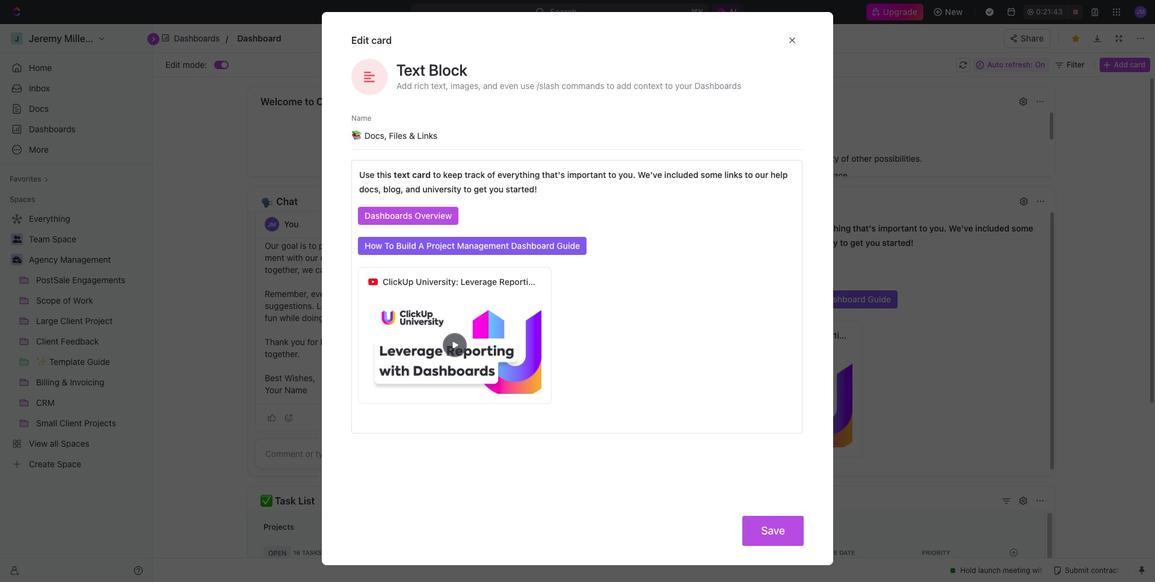 Task type: vqa. For each thing, say whether or not it's contained in the screenshot.
the top Management
yes



Task type: describe. For each thing, give the bounding box(es) containing it.
clickup university: leverage reporting with dashboards for clickup university: leverage reporting with dashboards link to the bottom
[[694, 330, 919, 341]]

new button
[[928, 2, 970, 22]]

each inside welcome to our exciting fashion project! this is a unique opportunity for us all to come to gether and create something truly special. we're thrilled to have each one of you on board.
[[515, 217, 534, 227]]

reporting for clickup university: leverage reporting with dashboards link to the bottom
[[810, 330, 849, 341]]

1 horizontal spatial how
[[676, 294, 693, 304]]

clickup for left clickup university: leverage reporting with dashboards link
[[383, 277, 414, 287]]

visualize
[[712, 170, 746, 180]]

inbox
[[29, 83, 50, 93]]

state
[[594, 241, 618, 251]]

0 vertical spatial how
[[365, 241, 382, 251]]

dec 13, 2023 at 1:07 pm
[[999, 29, 1087, 39]]

0 vertical spatial that's
[[542, 170, 565, 180]]

0 vertical spatial guide
[[557, 241, 580, 251]]

edit for edit mode:
[[165, 59, 180, 69]]

/slash
[[537, 81, 559, 91]]

creativity
[[460, 253, 496, 263]]

for inside welcome to our exciting fashion project! this is a unique opportunity for us all to come to gether and create something truly special. we're thrilled to have each one of you on board.
[[533, 205, 544, 215]]

a inside thank you for being a part of this journey. we can't wait to see what we will accomplish together.
[[344, 337, 349, 347]]

management inside sidebar navigation
[[60, 254, 111, 265]]

1 horizontal spatial how to build a project management dashboard guide
[[676, 294, 891, 304]]

1 horizontal spatial links
[[724, 170, 743, 180]]

0 horizontal spatial started!
[[506, 184, 537, 194]]

our inside our goal is to push the boundaries of fashion, to challenge the norms, and to make a state ment with our designs. we believe in the power of creativity and innovation, and we know that together, we can achieve great things.
[[305, 253, 318, 263]]

1 horizontal spatial build
[[707, 294, 727, 304]]

dashboards inside welcome to clickup dashboards button
[[354, 96, 409, 107]]

challenge
[[454, 241, 491, 251]]

1 vertical spatial blog,
[[760, 238, 780, 248]]

add inside text block add rich text, images, and even use /slash commands to add context to your dashboards
[[396, 81, 412, 91]]

with inside our goal is to push the boundaries of fashion, to challenge the norms, and to make a state ment with our designs. we believe in the power of creativity and innovation, and we know that together, we can achieve great things.
[[287, 253, 303, 263]]

inbox link
[[5, 79, 148, 98]]

clickup for clickup university: leverage reporting with dashboards link to the bottom
[[694, 330, 725, 341]]

welcome for welcome to clickup dashboards
[[260, 96, 302, 107]]

support
[[338, 301, 368, 311]]

Card name text field
[[351, 124, 804, 146]]

1 vertical spatial to keep track of everything that's important to you. we've included some links to our help docs, blog, and university to get you started!
[[670, 223, 1036, 248]]

0 vertical spatial to
[[385, 241, 394, 251]]

add card
[[1114, 60, 1145, 69]]

0 vertical spatial university
[[423, 184, 461, 194]]

✅ task list button
[[260, 493, 995, 510]]

2 horizontal spatial help
[[771, 170, 788, 180]]

spaces
[[10, 195, 35, 204]]

our inside welcome to our exciting fashion project! this is a unique opportunity for us all to come to gether and create something truly special. we're thrilled to have each one of you on board.
[[313, 205, 326, 215]]

have inside welcome to our exciting fashion project! this is a unique opportunity for us all to come to gether and create something truly special. we're thrilled to have each one of you on board.
[[495, 217, 513, 227]]

norms,
[[508, 241, 535, 251]]

welcome to clickup dashboards button
[[260, 93, 1012, 110]]

innovation,
[[515, 253, 557, 263]]

1 vertical spatial everything
[[809, 223, 851, 233]]

🗣 chat button
[[260, 193, 588, 210]]

1 horizontal spatial management
[[457, 241, 509, 251]]

0 horizontal spatial everything
[[498, 170, 540, 180]]

your down or
[[785, 170, 802, 180]]

1 vertical spatial links
[[670, 238, 688, 248]]

this inside thank you for being a part of this journey. we can't wait to see what we will accomplish together.
[[379, 337, 393, 347]]

1 vertical spatial included
[[975, 223, 1009, 233]]

or
[[796, 153, 804, 164]]

we inside our goal is to push the boundaries of fashion, to challenge the norms, and to make a state ment with our designs. we believe in the power of creativity and innovation, and we know that together, we can achieve great things.
[[355, 253, 368, 263]]

1 vertical spatial at
[[534, 170, 542, 180]]

your
[[265, 385, 282, 395]]

wishes,
[[284, 373, 315, 383]]

refresh:
[[1005, 60, 1033, 69]]

0 vertical spatial blog,
[[383, 184, 403, 194]]

remember,
[[265, 289, 309, 299]]

variety
[[813, 153, 839, 164]]

0 vertical spatial a
[[418, 241, 424, 251]]

0 horizontal spatial clickup university: leverage reporting with dashboards link
[[383, 268, 608, 297]]

0 vertical spatial we
[[576, 253, 587, 263]]

1 horizontal spatial guide
[[868, 294, 891, 304]]

business time image
[[12, 256, 21, 264]]

that
[[612, 253, 627, 263]]

is inside welcome to our exciting fashion project! this is a unique opportunity for us all to come to gether and create something truly special. we're thrilled to have each one of you on board.
[[442, 205, 448, 215]]

1 horizontal spatial university
[[799, 238, 838, 248]]

0 horizontal spatial project
[[426, 241, 455, 251]]

dashboards inside sidebar navigation
[[29, 124, 76, 134]]

university: for left clickup university: leverage reporting with dashboards link
[[416, 277, 458, 287]]

example
[[434, 153, 466, 164]]

so,
[[443, 289, 455, 299]]

pm
[[1075, 29, 1087, 39]]

card for edit card
[[371, 35, 392, 46]]

what
[[509, 337, 528, 347]]

let's
[[317, 301, 336, 311]]

13,
[[1015, 29, 1026, 39]]

don't
[[458, 289, 478, 299]]

accomplish
[[558, 337, 602, 347]]

1 horizontal spatial you.
[[930, 223, 947, 233]]

0 vertical spatial in
[[776, 170, 783, 180]]

search...
[[550, 7, 584, 17]]

edit card
[[351, 35, 392, 46]]

use this text card
[[359, 170, 431, 180]]

0 vertical spatial some
[[701, 170, 722, 180]]

best wishes, your name
[[265, 373, 315, 395]]

1 horizontal spatial dashboard
[[822, 294, 866, 304]]

a right or
[[806, 153, 811, 164]]

it!
[[326, 313, 334, 323]]

0:21:43
[[1036, 7, 1063, 16]]

your inside remember, every idea matters in this project. so, don't hesitate to share your thoughts and suggestions. let's support each other, learn from each other, and most importantly, let's have fun while doing it!
[[547, 289, 564, 299]]

workspace.
[[804, 170, 850, 180]]

for inside thank you for being a part of this journey. we can't wait to see what we will accomplish together.
[[307, 337, 318, 347]]

1 horizontal spatial at
[[1049, 29, 1056, 39]]

1 vertical spatial started!
[[882, 238, 914, 248]]

let's
[[591, 301, 607, 311]]

1 horizontal spatial project
[[737, 294, 766, 304]]

thank you for being a part of this journey. we can't wait to see what we will accomplish together.
[[265, 337, 605, 359]]

clickup inside button
[[316, 96, 352, 107]]

1 horizontal spatial important
[[878, 223, 917, 233]]

2 other, from the left
[[479, 301, 502, 311]]

idea
[[335, 289, 351, 299]]

hesitate
[[480, 289, 511, 299]]

0 vertical spatial important
[[567, 170, 606, 180]]

great
[[364, 265, 384, 275]]

0 horizontal spatial help
[[677, 170, 694, 180]]

this inside welcome to our exciting fashion project! this is a unique opportunity for us all to come to gether and create something truly special. we're thrilled to have each one of you on board.
[[423, 205, 440, 215]]

from
[[438, 301, 456, 311]]

special.
[[399, 217, 429, 227]]

one
[[536, 217, 551, 227]]

0 horizontal spatial this
[[372, 153, 388, 164]]

together.
[[265, 349, 300, 359]]

of right power
[[450, 253, 458, 263]]

0 vertical spatial dashboards link
[[158, 29, 224, 47]]

1 horizontal spatial can
[[585, 153, 599, 164]]

other
[[851, 153, 872, 164]]

push
[[319, 241, 338, 251]]

1 vertical spatial a
[[729, 294, 735, 304]]

all
[[558, 205, 566, 215]]

text
[[396, 61, 425, 79]]

1 vertical spatial get
[[850, 238, 863, 248]]

⌘k
[[691, 7, 704, 17]]

of down show
[[487, 170, 495, 180]]

images,
[[451, 81, 481, 91]]

achieve
[[332, 265, 361, 275]]

your right as
[[633, 153, 650, 164]]

portal,
[[768, 153, 793, 164]]

1 horizontal spatial add
[[491, 170, 508, 180]]

1 vertical spatial track
[[776, 223, 796, 233]]

0 horizontal spatial you.
[[619, 170, 636, 180]]

1 vertical spatial some
[[1012, 223, 1033, 233]]

matters
[[353, 289, 383, 299]]

to inside remember, every idea matters in this project. so, don't hesitate to share your thoughts and suggestions. let's support each other, learn from each other, and most importantly, let's have fun while doing it!
[[513, 289, 521, 299]]

0 vertical spatial this
[[377, 170, 392, 180]]

overview
[[415, 211, 452, 221]]

and inside text block add rich text, images, and even use /slash commands to add context to your dashboards
[[483, 81, 498, 91]]

can't
[[443, 337, 463, 347]]

cards
[[643, 170, 665, 180]]

home link
[[5, 58, 148, 78]]

0:21:43 button
[[1023, 5, 1083, 19]]

text
[[394, 170, 410, 180]]

things.
[[386, 265, 413, 275]]

part
[[351, 337, 367, 347]]

auto
[[987, 60, 1004, 69]]

1 vertical spatial dashboards link
[[5, 120, 148, 139]]

1 vertical spatial add
[[604, 170, 619, 180]]

name inside best wishes, your name
[[285, 385, 307, 395]]

sidebar navigation
[[0, 24, 153, 582]]

fun
[[265, 313, 277, 323]]

1 vertical spatial keep
[[754, 223, 773, 233]]

boundaries
[[355, 241, 398, 251]]

2023
[[1028, 29, 1047, 39]]

text,
[[431, 81, 448, 91]]

more
[[621, 170, 641, 180]]

0 vertical spatial track
[[465, 170, 485, 180]]

0 vertical spatial build
[[396, 241, 416, 251]]

0 vertical spatial on
[[468, 170, 478, 180]]

0 horizontal spatial docs,
[[359, 184, 381, 194]]

of inside welcome to our exciting fashion project! this is a unique opportunity for us all to come to gether and create something truly special. we're thrilled to have each one of you on board.
[[553, 217, 561, 227]]

card]
[[510, 170, 532, 180]]

1 horizontal spatial that's
[[853, 223, 876, 233]]

1:07
[[1058, 29, 1073, 39]]

0 horizontal spatial keep
[[443, 170, 462, 180]]

0 horizontal spatial each
[[370, 301, 389, 311]]

edit mode:
[[165, 59, 207, 69]]

in inside our goal is to push the boundaries of fashion, to challenge the norms, and to make a state ment with our designs. we believe in the power of creativity and innovation, and we know that together, we can achieve great things.
[[400, 253, 407, 263]]

0 horizontal spatial included
[[664, 170, 698, 180]]

simple
[[406, 153, 432, 164]]



Task type: locate. For each thing, give the bounding box(es) containing it.
1 vertical spatial with
[[541, 277, 557, 287]]

each
[[515, 217, 534, 227], [370, 301, 389, 311], [458, 301, 477, 311]]

name down 'wishes,'
[[285, 385, 307, 395]]

your right 'context'
[[675, 81, 692, 91]]

to inside thank you for being a part of this journey. we can't wait to see what we will accomplish together.
[[483, 337, 491, 347]]

add up welcome to clickup dashboards button
[[617, 81, 631, 91]]

add inside text block add rich text, images, and even use /slash commands to add context to your dashboards
[[617, 81, 631, 91]]

clickup logo image
[[1095, 29, 1149, 40]]

a inside welcome to our exciting fashion project! this is a unique opportunity for us all to come to gether and create something truly special. we're thrilled to have each one of you on board.
[[450, 205, 455, 215]]

0 horizontal spatial how
[[365, 241, 382, 251]]

0 horizontal spatial we've
[[638, 170, 662, 180]]

1 horizontal spatial included
[[975, 223, 1009, 233]]

how
[[365, 241, 382, 251], [676, 294, 693, 304]]

a up we're
[[450, 205, 455, 215]]

while
[[280, 313, 300, 323]]

university: for clickup university: leverage reporting with dashboards link to the bottom
[[727, 330, 769, 341]]

this up use
[[372, 153, 388, 164]]

1 horizontal spatial to
[[696, 294, 705, 304]]

goal
[[281, 241, 298, 251]]

dashboards link down docs link at left top
[[5, 120, 148, 139]]

university
[[423, 184, 461, 194], [799, 238, 838, 248]]

work
[[601, 153, 620, 164]]

1 other, from the left
[[391, 301, 414, 311]]

0 vertical spatial add
[[617, 81, 631, 91]]

university:
[[416, 277, 458, 287], [727, 330, 769, 341]]

is
[[391, 153, 397, 164], [442, 205, 448, 215], [300, 241, 306, 251]]

keep
[[443, 170, 462, 180], [754, 223, 773, 233]]

0 horizontal spatial university
[[423, 184, 461, 194]]

0 horizontal spatial on
[[468, 170, 478, 180]]

the down fashion,
[[409, 253, 421, 263]]

with for clickup university: leverage reporting with dashboards link to the bottom
[[852, 330, 868, 341]]

the left norms,
[[494, 241, 506, 251]]

is up we're
[[442, 205, 448, 215]]

leverage for clickup university: leverage reporting with dashboards link to the bottom
[[772, 330, 808, 341]]

that's
[[542, 170, 565, 180], [853, 223, 876, 233]]

1 horizontal spatial have
[[609, 301, 628, 311]]

0 horizontal spatial leverage
[[461, 277, 497, 287]]

on inside welcome to our exciting fashion project! this is a unique opportunity for us all to come to gether and create something truly special. we're thrilled to have each one of you on board.
[[579, 217, 589, 227]]

a
[[418, 241, 424, 251], [729, 294, 735, 304]]

0 vertical spatial have
[[495, 217, 513, 227]]

started!
[[506, 184, 537, 194], [882, 238, 914, 248]]

0 vertical spatial management
[[457, 241, 509, 251]]

is up use this text card
[[391, 153, 397, 164]]

1 vertical spatial is
[[442, 205, 448, 215]]

a up text
[[399, 153, 404, 164]]

your inside text block add rich text, images, and even use /slash commands to add context to your dashboards
[[675, 81, 692, 91]]

on left the [+ on the left of the page
[[468, 170, 478, 180]]

0 horizontal spatial card
[[371, 35, 392, 46]]

thank
[[265, 337, 289, 347]]

have inside remember, every idea matters in this project. so, don't hesitate to share your thoughts and suggestions. let's support each other, learn from each other, and most importantly, let's have fun while doing it!
[[609, 301, 628, 311]]

unique
[[457, 205, 483, 215]]

1 vertical spatial dashboard
[[822, 294, 866, 304]]

block
[[429, 61, 467, 79]]

have right let's
[[609, 301, 628, 311]]

of inside thank you for being a part of this journey. we can't wait to see what we will accomplish together.
[[369, 337, 377, 347]]

0 horizontal spatial dashboards link
[[5, 120, 148, 139]]

✅
[[260, 496, 273, 507]]

favorites
[[10, 174, 41, 183]]

this right use
[[377, 170, 392, 180]]

[+
[[480, 170, 489, 180]]

welcome
[[260, 96, 302, 107], [265, 205, 301, 215]]

🗣
[[260, 196, 274, 207]]

and inside welcome to our exciting fashion project! this is a unique opportunity for us all to come to gether and create something truly special. we're thrilled to have each one of you on board.
[[292, 217, 307, 227]]

0 horizontal spatial track
[[465, 170, 485, 180]]

in inside remember, every idea matters in this project. so, don't hesitate to share your thoughts and suggestions. let's support each other, learn from each other, and most importantly, let's have fun while doing it!
[[385, 289, 392, 299]]

1 vertical spatial card
[[1130, 60, 1145, 69]]

importantly,
[[542, 301, 588, 311]]

0 vertical spatial at
[[1049, 29, 1056, 39]]

0 horizontal spatial with
[[287, 253, 303, 263]]

this down things.
[[394, 289, 408, 299]]

we're
[[431, 217, 453, 227]]

2 horizontal spatial management
[[768, 294, 820, 304]]

we've
[[638, 170, 662, 180], [949, 223, 973, 233]]

everything down how
[[498, 170, 540, 180]]

know
[[589, 253, 610, 263]]

0 vertical spatial add
[[1114, 60, 1128, 69]]

learn
[[416, 301, 435, 311]]

you
[[501, 153, 515, 164], [696, 170, 710, 180], [489, 184, 504, 194], [563, 217, 577, 227], [866, 238, 880, 248], [291, 337, 305, 347]]

0 horizontal spatial name
[[285, 385, 307, 395]]

1 vertical spatial we've
[[949, 223, 973, 233]]

we left will
[[530, 337, 541, 347]]

2 horizontal spatial add
[[1114, 60, 1128, 69]]

welcome inside welcome to our exciting fashion project! this is a unique opportunity for us all to come to gether and create something truly special. we're thrilled to have each one of you on board.
[[265, 205, 301, 215]]

jm
[[268, 221, 276, 228]]

0 vertical spatial we
[[355, 253, 368, 263]]

reporting for left clickup university: leverage reporting with dashboards link
[[499, 277, 538, 287]]

at
[[1049, 29, 1056, 39], [534, 170, 542, 180]]

0 horizontal spatial how to build a project management dashboard guide
[[365, 241, 580, 251]]

None text field
[[237, 31, 571, 46]]

being
[[320, 337, 342, 347]]

0 horizontal spatial clickup university: leverage reporting with dashboards
[[383, 277, 608, 287]]

edit for edit card
[[351, 35, 369, 46]]

0 horizontal spatial university:
[[416, 277, 458, 287]]

add down text
[[396, 81, 412, 91]]

1 horizontal spatial docs,
[[736, 238, 758, 248]]

dashboard
[[511, 241, 555, 251], [822, 294, 866, 304]]

dec
[[999, 29, 1013, 39]]

management
[[457, 241, 509, 251], [60, 254, 111, 265], [768, 294, 820, 304]]

0 vertical spatial dashboard
[[511, 241, 555, 251]]

in right matters
[[385, 289, 392, 299]]

2 vertical spatial with
[[852, 330, 868, 341]]

share
[[523, 289, 545, 299]]

2 vertical spatial is
[[300, 241, 306, 251]]

1 horizontal spatial started!
[[882, 238, 914, 248]]

each down don't
[[458, 301, 477, 311]]

context
[[634, 81, 663, 91]]

1 vertical spatial university
[[799, 238, 838, 248]]

have down opportunity
[[495, 217, 513, 227]]

see
[[493, 337, 507, 347]]

1 vertical spatial for
[[307, 337, 318, 347]]

🗣 chat
[[260, 196, 298, 207]]

other, down hesitate
[[479, 301, 502, 311]]

1 vertical spatial edit
[[165, 59, 180, 69]]

list
[[298, 496, 315, 507]]

1 vertical spatial we
[[302, 265, 313, 275]]

at left the 1:07
[[1049, 29, 1056, 39]]

0 vertical spatial to keep track of everything that's important to you. we've included some links to our help docs, blog, and university to get you started!
[[359, 170, 790, 194]]

can inside our goal is to push the boundaries of fashion, to challenge the norms, and to make a state ment with our designs. we believe in the power of creativity and innovation, and we know that together, we can achieve great things.
[[315, 265, 329, 275]]

wait
[[465, 337, 481, 347]]

the left top
[[544, 170, 556, 180]]

clickup university: leverage reporting with dashboards for left clickup university: leverage reporting with dashboards link
[[383, 277, 608, 287]]

of down workspace.
[[798, 223, 806, 233]]

0 vertical spatial get
[[474, 184, 487, 194]]

of left other on the right top of the page
[[841, 153, 849, 164]]

1 horizontal spatial help
[[716, 238, 733, 248]]

doing
[[302, 313, 324, 323]]

1 horizontal spatial name
[[351, 114, 372, 123]]

1 horizontal spatial clickup university: leverage reporting with dashboards
[[694, 330, 919, 341]]

at right card] at top
[[534, 170, 542, 180]]

a inside our goal is to push the boundaries of fashion, to challenge the norms, and to make a state ment with our designs. we believe in the power of creativity and innovation, and we know that together, we can achieve great things.
[[587, 241, 592, 251]]

a
[[399, 153, 404, 164], [806, 153, 811, 164], [450, 205, 455, 215], [587, 241, 592, 251], [344, 337, 349, 347]]

possibilities.
[[874, 153, 922, 164]]

rich
[[414, 81, 429, 91]]

2 vertical spatial management
[[768, 294, 820, 304]]

you inside welcome to our exciting fashion project! this is a unique opportunity for us all to come to gether and create something truly special. we're thrilled to have each one of you on board.
[[563, 217, 577, 227]]

0 vertical spatial keep
[[443, 170, 462, 180]]

clickup
[[316, 96, 352, 107], [383, 277, 414, 287], [694, 330, 725, 341]]

this up we're
[[423, 205, 440, 215]]

0 horizontal spatial is
[[300, 241, 306, 251]]

with for left clickup university: leverage reporting with dashboards link
[[541, 277, 557, 287]]

a left part
[[344, 337, 349, 347]]

can down designs.
[[315, 265, 329, 275]]

2 horizontal spatial is
[[442, 205, 448, 215]]

personal
[[653, 153, 686, 164]]

1 vertical spatial we
[[429, 337, 441, 347]]

add down work
[[604, 170, 619, 180]]

as
[[622, 153, 631, 164]]

1 horizontal spatial we
[[530, 337, 541, 347]]

gether
[[265, 205, 614, 227]]

each left one at left top
[[515, 217, 534, 227]]

you inside thank you for being a part of this journey. we can't wait to see what we will accomplish together.
[[291, 337, 305, 347]]

add inside 'button'
[[1114, 60, 1128, 69]]

what's
[[748, 170, 774, 180]]

for left being
[[307, 337, 318, 347]]

0 horizontal spatial can
[[315, 265, 329, 275]]

name down welcome to clickup dashboards
[[351, 114, 372, 123]]

this left journey. on the left bottom of the page
[[379, 337, 393, 347]]

welcome inside button
[[260, 96, 302, 107]]

1 vertical spatial this
[[394, 289, 408, 299]]

can left work
[[585, 153, 599, 164]]

1 vertical spatial important
[[878, 223, 917, 233]]

of left fashion,
[[401, 241, 408, 251]]

track
[[465, 170, 485, 180], [776, 223, 796, 233]]

of down all
[[553, 217, 561, 227]]

we right together,
[[302, 265, 313, 275]]

on down come
[[579, 217, 589, 227]]

share button
[[1004, 29, 1051, 48]]

we inside thank you for being a part of this journey. we can't wait to see what we will accomplish together.
[[429, 337, 441, 347]]

we left can't
[[429, 337, 441, 347]]

edit
[[351, 35, 369, 46], [165, 59, 180, 69]]

0 horizontal spatial edit
[[165, 59, 180, 69]]

keep down example
[[443, 170, 462, 180]]

designs.
[[320, 253, 353, 263]]

we down make
[[576, 253, 587, 263]]

1 vertical spatial clickup university: leverage reporting with dashboards link
[[694, 321, 919, 350]]

everything down workspace.
[[809, 223, 851, 233]]

the up designs.
[[340, 241, 353, 251]]

create
[[309, 217, 334, 227]]

add down the clickup logo
[[1114, 60, 1128, 69]]

0 horizontal spatial get
[[474, 184, 487, 194]]

suggestions.
[[265, 301, 314, 311]]

other, left learn
[[391, 301, 414, 311]]

our
[[265, 241, 279, 251]]

2 vertical spatial we
[[530, 337, 541, 347]]

0 horizontal spatial dashboard
[[511, 241, 555, 251]]

upgrade
[[883, 7, 917, 17]]

1 horizontal spatial each
[[458, 301, 477, 311]]

add right the [+ on the left of the page
[[491, 170, 508, 180]]

2 vertical spatial card
[[412, 170, 431, 180]]

1 horizontal spatial with
[[541, 277, 557, 287]]

1 horizontal spatial we
[[429, 337, 441, 347]]

our
[[755, 170, 768, 180], [313, 205, 326, 215], [701, 238, 714, 248], [305, 253, 318, 263]]

0 vertical spatial you.
[[619, 170, 636, 180]]

click
[[447, 170, 466, 180]]

2 vertical spatial this
[[379, 337, 393, 347]]

we up great
[[355, 253, 368, 263]]

truly
[[379, 217, 397, 227]]

dashboards link up mode: at the left top
[[158, 29, 224, 47]]

0 vertical spatial docs,
[[359, 184, 381, 194]]

how
[[518, 153, 534, 164]]

0 horizontal spatial some
[[701, 170, 722, 180]]

save
[[761, 524, 785, 537]]

2 horizontal spatial each
[[515, 217, 534, 227]]

1 vertical spatial reporting
[[810, 330, 849, 341]]

1 vertical spatial how to build a project management dashboard guide
[[676, 294, 891, 304]]

1 vertical spatial to
[[696, 294, 705, 304]]

1 horizontal spatial some
[[1012, 223, 1033, 233]]

1 horizontal spatial is
[[391, 153, 397, 164]]

best
[[265, 373, 282, 383]]

0 horizontal spatial in
[[385, 289, 392, 299]]

2 vertical spatial in
[[385, 289, 392, 299]]

welcome to our exciting fashion project! this is a unique opportunity for us all to come to gether and create something truly special. we're thrilled to have each one of you on board.
[[265, 205, 617, 227]]

each down matters
[[370, 301, 389, 311]]

1 horizontal spatial we've
[[949, 223, 973, 233]]

together,
[[265, 265, 300, 275]]

agency management link
[[29, 250, 146, 270]]

docs
[[29, 103, 49, 114]]

0 horizontal spatial build
[[396, 241, 416, 251]]

0 horizontal spatial important
[[567, 170, 606, 180]]

1 vertical spatial build
[[707, 294, 727, 304]]

card inside 'button'
[[1130, 60, 1145, 69]]

1 horizontal spatial get
[[850, 238, 863, 248]]

card for add card
[[1130, 60, 1145, 69]]

is inside our goal is to push the boundaries of fashion, to challenge the norms, and to make a state ment with our designs. we believe in the power of creativity and innovation, and we know that together, we can achieve great things.
[[300, 241, 306, 251]]

your up the importantly,
[[547, 289, 564, 299]]

build
[[396, 241, 416, 251], [707, 294, 727, 304]]

dashboards inside text block add rich text, images, and even use /slash commands to add context to your dashboards
[[695, 81, 741, 91]]

1 horizontal spatial reporting
[[810, 330, 849, 341]]

new
[[945, 7, 963, 17]]

of right part
[[369, 337, 377, 347]]

save button
[[743, 516, 804, 546]]

1 vertical spatial management
[[60, 254, 111, 265]]

leverage for left clickup university: leverage reporting with dashboards link
[[461, 277, 497, 287]]

we
[[355, 253, 368, 263], [429, 337, 441, 347]]

us
[[546, 205, 555, 215]]

0 horizontal spatial for
[[307, 337, 318, 347]]

we inside thank you for being a part of this journey. we can't wait to see what we will accomplish together.
[[530, 337, 541, 347]]

this inside remember, every idea matters in this project. so, don't hesitate to share your thoughts and suggestions. let's support each other, learn from each other, and most importantly, let's have fun while doing it!
[[394, 289, 408, 299]]

to inside button
[[305, 96, 314, 107]]

is right goal
[[300, 241, 306, 251]]

0 horizontal spatial we
[[355, 253, 368, 263]]

0 vertical spatial name
[[351, 114, 372, 123]]

to keep track of everything that's important to you. we've included some links to our help docs, blog, and university to get you started!
[[359, 170, 790, 194], [670, 223, 1036, 248]]

1 vertical spatial on
[[579, 217, 589, 227]]

for left us
[[533, 205, 544, 215]]

projects
[[264, 522, 294, 532]]

in up things.
[[400, 253, 407, 263]]

1 horizontal spatial on
[[579, 217, 589, 227]]

in
[[776, 170, 783, 180], [400, 253, 407, 263], [385, 289, 392, 299]]

can
[[585, 153, 599, 164], [315, 265, 329, 275]]

keep down what's
[[754, 223, 773, 233]]

a right make
[[587, 241, 592, 251]]

top
[[559, 170, 572, 180]]

docs link
[[5, 99, 148, 119]]

in down portal,
[[776, 170, 783, 180]]

show
[[479, 153, 499, 164]]

0 vertical spatial reporting
[[499, 277, 538, 287]]

welcome for welcome to our exciting fashion project! this is a unique opportunity for us all to come to gether and create something truly special. we're thrilled to have each one of you on board.
[[265, 205, 301, 215]]

0 vertical spatial how to build a project management dashboard guide
[[365, 241, 580, 251]]



